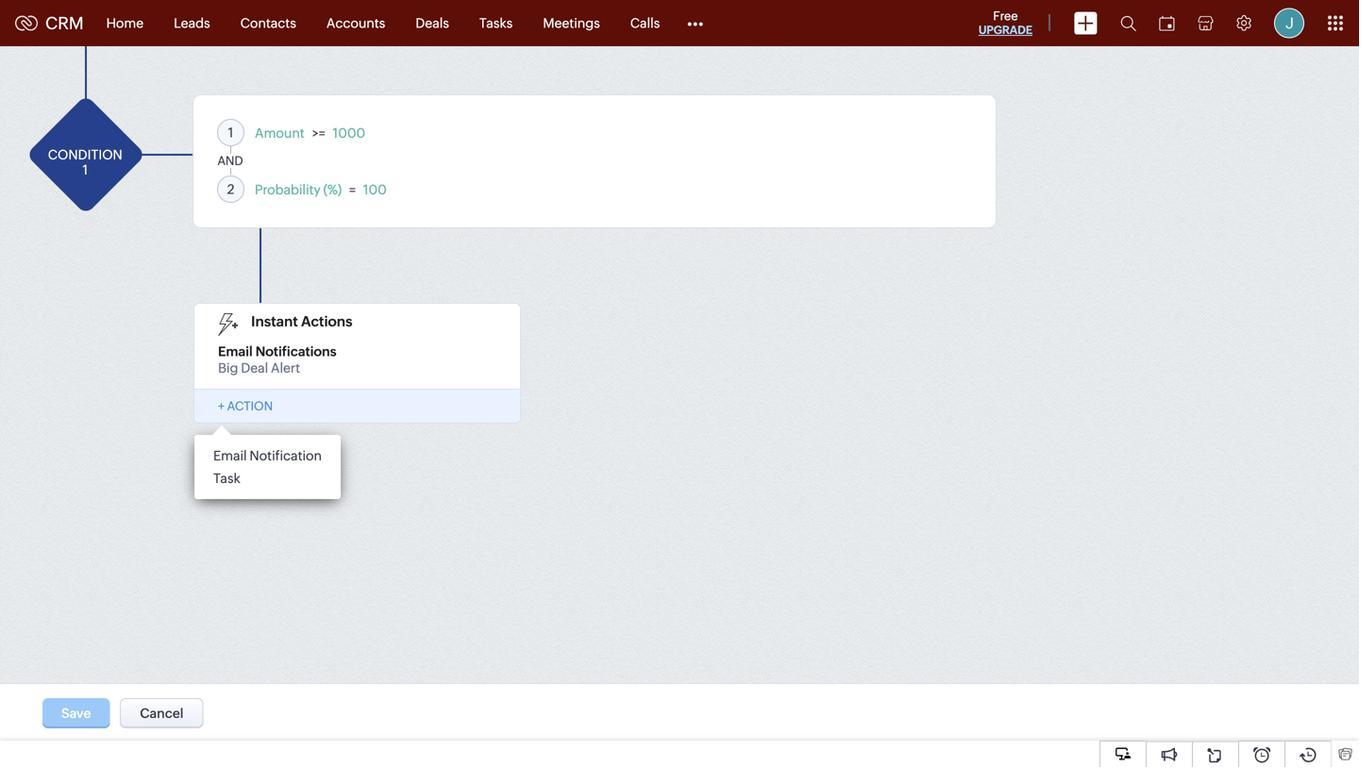 Task type: locate. For each thing, give the bounding box(es) containing it.
actions
[[301, 314, 353, 330]]

create menu image
[[1075, 12, 1098, 34]]

deals link
[[401, 0, 465, 46]]

meetings link
[[528, 0, 615, 46]]

instant
[[251, 314, 298, 330]]

email for email notifications big deal alert
[[218, 344, 253, 359]]

amount
[[255, 126, 305, 141]]

condition
[[48, 147, 123, 162]]

+
[[218, 399, 225, 414]]

home
[[106, 16, 144, 31]]

email up task
[[213, 448, 247, 464]]

0 vertical spatial email
[[218, 344, 253, 359]]

task
[[213, 471, 241, 486]]

tasks link
[[465, 0, 528, 46]]

>=
[[312, 126, 325, 141]]

search image
[[1121, 15, 1137, 31]]

free
[[994, 9, 1019, 23]]

cancel
[[140, 706, 184, 722]]

big
[[218, 361, 238, 376]]

instant actions
[[251, 314, 353, 330]]

amount >= 1000
[[255, 126, 366, 141]]

action
[[227, 399, 273, 414]]

=
[[349, 182, 356, 197]]

Other Modules field
[[675, 8, 716, 38]]

1 vertical spatial email
[[213, 448, 247, 464]]

+ action
[[218, 399, 273, 414]]

accounts link
[[311, 0, 401, 46]]

and
[[218, 154, 243, 168]]

email notification
[[213, 448, 322, 464]]

email up big
[[218, 344, 253, 359]]

condition 1
[[48, 147, 123, 177]]

email
[[218, 344, 253, 359], [213, 448, 247, 464]]

leads link
[[159, 0, 225, 46]]

notifications
[[256, 344, 337, 359]]

search element
[[1110, 0, 1148, 46]]

profile image
[[1275, 8, 1305, 38]]

meetings
[[543, 16, 600, 31]]

email notifications big deal alert
[[218, 344, 337, 376]]

cancel link
[[120, 699, 204, 729]]

accounts
[[327, 16, 386, 31]]

email inside email notifications big deal alert
[[218, 344, 253, 359]]

1
[[83, 162, 88, 177]]



Task type: describe. For each thing, give the bounding box(es) containing it.
probability (%) = 100
[[255, 182, 387, 197]]

leads
[[174, 16, 210, 31]]

probability
[[255, 182, 321, 197]]

big deal alert link
[[218, 359, 300, 376]]

contacts
[[240, 16, 296, 31]]

upgrade
[[979, 24, 1033, 36]]

(%)
[[324, 182, 342, 197]]

crm
[[45, 13, 84, 33]]

tasks
[[480, 16, 513, 31]]

profile element
[[1264, 0, 1317, 46]]

100
[[363, 182, 387, 197]]

crm link
[[15, 13, 84, 33]]

calls
[[631, 16, 660, 31]]

home link
[[91, 0, 159, 46]]

create menu element
[[1063, 0, 1110, 46]]

deals
[[416, 16, 449, 31]]

alert
[[271, 361, 300, 376]]

contacts link
[[225, 0, 311, 46]]

calendar image
[[1160, 16, 1176, 31]]

calls link
[[615, 0, 675, 46]]

notification
[[250, 448, 322, 464]]

free upgrade
[[979, 9, 1033, 36]]

1000
[[333, 126, 366, 141]]

email for email notification
[[213, 448, 247, 464]]

logo image
[[15, 16, 38, 31]]

deal
[[241, 361, 268, 376]]



Task type: vqa. For each thing, say whether or not it's contained in the screenshot.
The Contacts
yes



